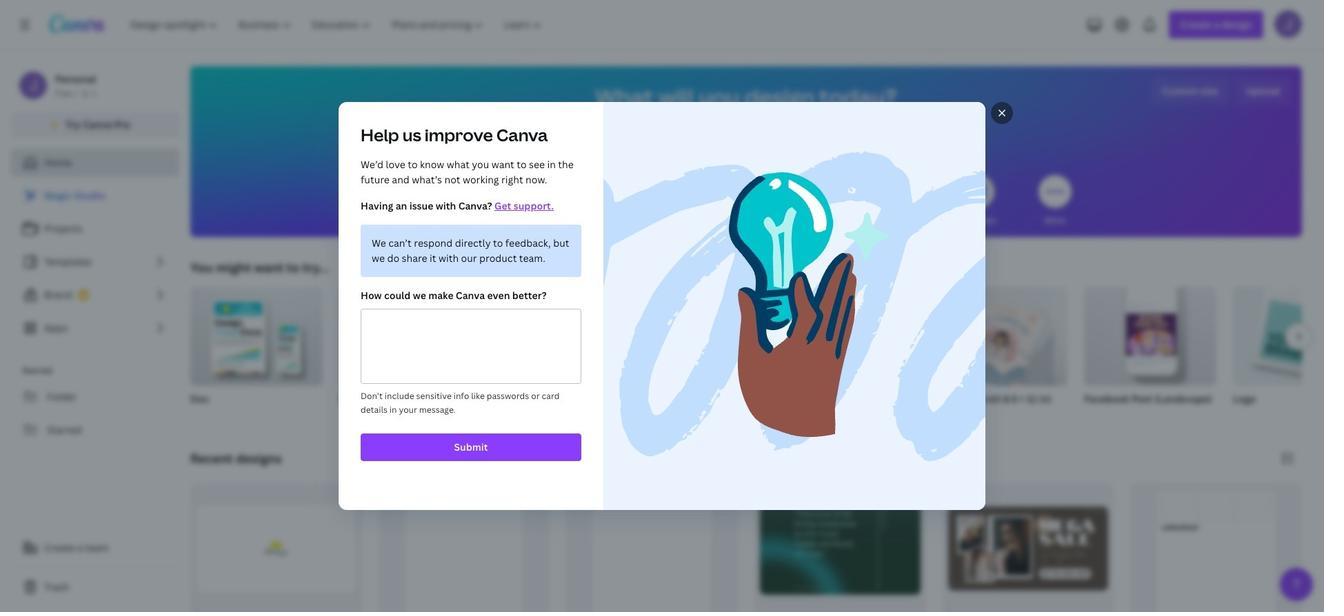 Task type: locate. For each thing, give the bounding box(es) containing it.
None text field
[[362, 310, 581, 384]]

list
[[11, 182, 179, 342]]

4 group from the left
[[638, 287, 770, 424]]

None search field
[[540, 128, 954, 156]]

1 group from the left
[[190, 287, 323, 424]]

group
[[190, 287, 323, 424], [339, 287, 472, 424], [489, 287, 621, 424], [638, 287, 770, 424], [787, 287, 919, 424], [936, 287, 1068, 424], [1085, 287, 1217, 424], [1234, 287, 1325, 424]]

7 group from the left
[[1085, 287, 1217, 424]]

5 group from the left
[[787, 287, 919, 424]]



Task type: describe. For each thing, give the bounding box(es) containing it.
8 group from the left
[[1234, 287, 1325, 424]]

top level navigation element
[[121, 11, 554, 39]]

6 group from the left
[[936, 287, 1068, 424]]

3 group from the left
[[489, 287, 621, 424]]

2 group from the left
[[339, 287, 472, 424]]



Task type: vqa. For each thing, say whether or not it's contained in the screenshot.
5th group from right
yes



